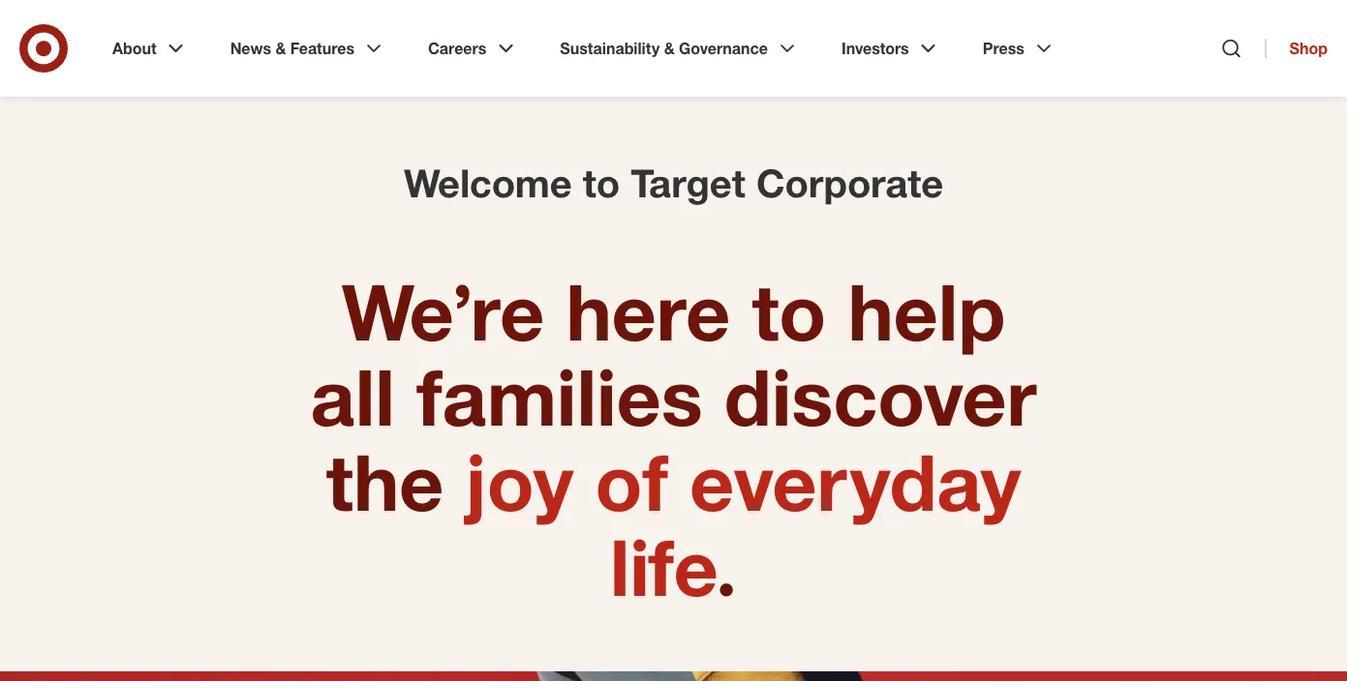 Task type: vqa. For each thing, say whether or not it's contained in the screenshot.
'&' to the right
yes



Task type: describe. For each thing, give the bounding box(es) containing it.
about
[[112, 39, 157, 58]]

press link
[[969, 23, 1069, 74]]

help
[[848, 264, 1006, 359]]

news & features link
[[217, 23, 399, 74]]

discover
[[724, 350, 1037, 444]]

shop
[[1290, 39, 1328, 58]]

sustainability & governance
[[560, 39, 768, 58]]

to inside we're here to help all families discover the
[[752, 264, 826, 359]]

about link
[[99, 23, 201, 74]]

we're
[[342, 264, 544, 359]]

careers link
[[415, 23, 531, 74]]

news & features
[[230, 39, 355, 58]]

welcome to target corporate
[[404, 159, 943, 207]]

governance
[[679, 39, 768, 58]]

target
[[631, 159, 746, 207]]

welcome
[[404, 159, 572, 207]]



Task type: locate. For each thing, give the bounding box(es) containing it.
the
[[326, 435, 444, 529]]

0 horizontal spatial to
[[583, 159, 620, 207]]

corporate
[[756, 159, 943, 207]]

features
[[290, 39, 355, 58]]

joy
[[465, 435, 574, 529]]

2 & from the left
[[664, 39, 675, 58]]

sustainability
[[560, 39, 660, 58]]

1 & from the left
[[276, 39, 286, 58]]

of
[[595, 435, 668, 529]]

0 horizontal spatial &
[[276, 39, 286, 58]]

families
[[417, 350, 703, 444]]

shop link
[[1265, 39, 1328, 58]]

investors
[[842, 39, 909, 58]]

sustainability & governance link
[[547, 23, 813, 74]]

everyday
[[690, 435, 1021, 529]]

here
[[566, 264, 730, 359]]

careers
[[428, 39, 487, 58]]

.
[[716, 520, 737, 615]]

& right news
[[276, 39, 286, 58]]

investors link
[[828, 23, 954, 74]]

& left governance
[[664, 39, 675, 58]]

life
[[610, 520, 716, 615]]

0 vertical spatial to
[[583, 159, 620, 207]]

& for governance
[[664, 39, 675, 58]]

all
[[310, 350, 395, 444]]

news
[[230, 39, 271, 58]]

1 vertical spatial to
[[752, 264, 826, 359]]

1 horizontal spatial to
[[752, 264, 826, 359]]

& for features
[[276, 39, 286, 58]]

&
[[276, 39, 286, 58], [664, 39, 675, 58]]

press
[[983, 39, 1025, 58]]

1 horizontal spatial &
[[664, 39, 675, 58]]

joy of everyday life
[[465, 435, 1021, 615]]

to
[[583, 159, 620, 207], [752, 264, 826, 359]]

we're here to help all families discover the
[[310, 264, 1037, 529]]



